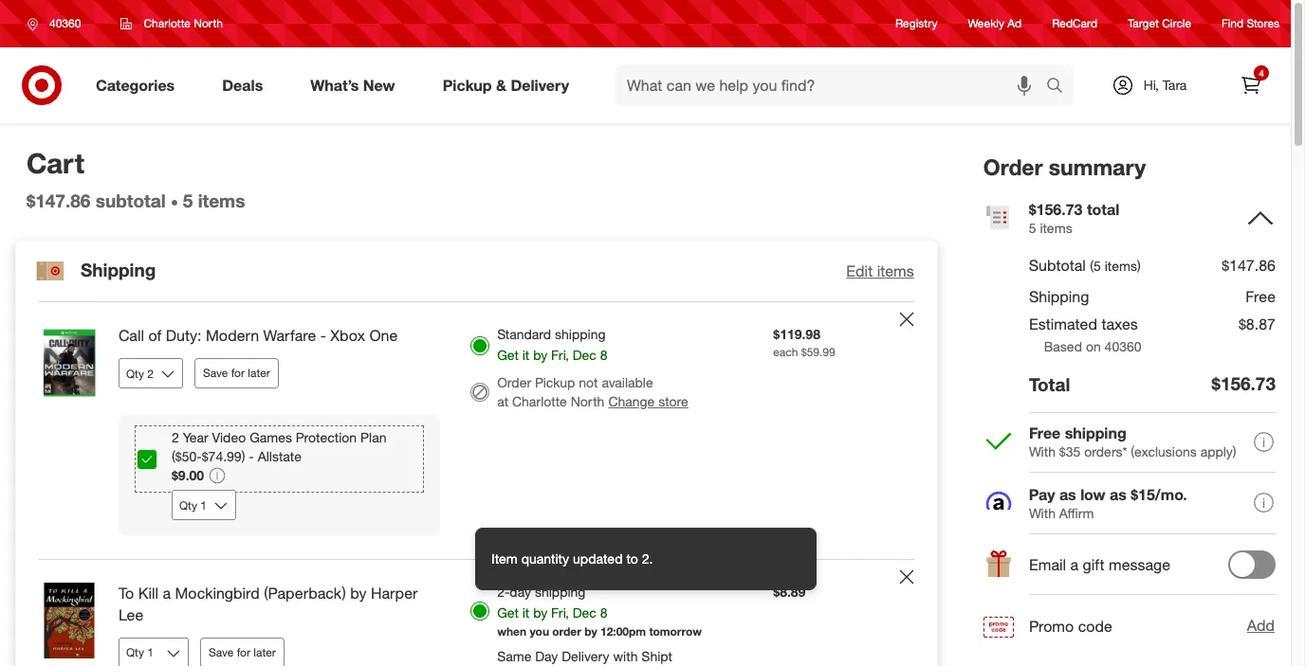Task type: describe. For each thing, give the bounding box(es) containing it.
warfare
[[263, 327, 316, 346]]

item quantity updated to 2.
[[491, 551, 653, 567]]

subtotal (5 items)
[[1029, 257, 1141, 276]]

$147.86 for $147.86
[[1222, 257, 1276, 276]]

low
[[1081, 485, 1106, 504]]

shipping inside 2-day shipping get it by fri, dec 8 when you order by 12:00pm tomorrow
[[535, 585, 586, 601]]

save for later for mockingbird
[[209, 646, 276, 660]]

hi, tara
[[1144, 77, 1187, 93]]

code
[[1078, 617, 1112, 636]]

to kill a mockingbird (paperback) by harper lee
[[119, 585, 418, 625]]

free shipping with $35 orders* (exclusions apply)
[[1029, 424, 1236, 460]]

(paperback)
[[264, 585, 346, 604]]

save for later button for mockingbird
[[200, 638, 284, 667]]

deals link
[[206, 65, 287, 106]]

$74.99)
[[202, 449, 245, 465]]

shipping for free shipping
[[1065, 424, 1126, 443]]

search
[[1038, 77, 1083, 96]]

0 vertical spatial a
[[1070, 556, 1079, 575]]

$147.86 subtotal
[[27, 190, 166, 212]]

What can we help you find? suggestions appear below search field
[[616, 65, 1051, 106]]

email a gift message
[[1029, 556, 1170, 575]]

based
[[1044, 339, 1082, 355]]

alert inside cart item ready to fulfill "group"
[[138, 429, 421, 521]]

affirm
[[1059, 505, 1094, 521]]

you
[[530, 625, 549, 639]]

available
[[602, 375, 653, 391]]

target circle link
[[1128, 16, 1192, 32]]

fri, inside the standard shipping get it by fri, dec 8
[[551, 348, 569, 364]]

weekly
[[968, 17, 1005, 31]]

target circle
[[1128, 17, 1192, 31]]

save for mockingbird
[[209, 646, 234, 660]]

not available radio
[[471, 383, 490, 402]]

order for order summary
[[984, 154, 1043, 180]]

on
[[1086, 339, 1101, 355]]

stores
[[1247, 17, 1280, 31]]

total
[[1029, 373, 1070, 395]]

orders*
[[1084, 444, 1127, 460]]

$59.99
[[801, 346, 836, 360]]

2 as from the left
[[1110, 485, 1127, 504]]

for for mockingbird
[[237, 646, 250, 660]]

of
[[148, 327, 162, 346]]

order
[[552, 625, 581, 639]]

find stores
[[1222, 17, 1280, 31]]

2-
[[497, 585, 510, 601]]

0 vertical spatial pickup
[[443, 75, 492, 94]]

ad
[[1008, 17, 1022, 31]]

pickup & delivery
[[443, 75, 569, 94]]

cart
[[27, 146, 84, 180]]

$147.86 for $147.86 subtotal
[[27, 190, 91, 212]]

5 inside $156.73 total 5 items
[[1029, 220, 1036, 236]]

by inside the to kill a mockingbird (paperback) by harper lee
[[350, 585, 367, 604]]

change
[[608, 394, 655, 410]]

deals
[[222, 75, 263, 94]]

dec inside the standard shipping get it by fri, dec 8
[[573, 348, 597, 364]]

video
[[212, 430, 246, 446]]

same day delivery with shipt
[[497, 649, 673, 665]]

12:00pm
[[601, 625, 646, 639]]

quantity
[[521, 551, 569, 567]]

north inside order pickup not available at charlotte north change store
[[571, 394, 605, 410]]

charlotte inside dropdown button
[[144, 16, 191, 30]]

call of duty: modern warfare - xbox one image
[[31, 326, 107, 402]]

order summary
[[984, 154, 1146, 180]]

subtotal
[[96, 190, 166, 212]]

games
[[250, 430, 292, 446]]

40360 button
[[15, 7, 101, 41]]

charlotte north button
[[109, 7, 235, 41]]

fri, inside 2-day shipping get it by fri, dec 8 when you order by 12:00pm tomorrow
[[551, 605, 569, 622]]

shipt
[[642, 649, 673, 665]]

standard
[[497, 327, 551, 343]]

protection
[[296, 430, 357, 446]]

with inside pay as low as $15/mo. with affirm
[[1029, 505, 1056, 521]]

1 as from the left
[[1060, 485, 1076, 504]]

4
[[1259, 67, 1264, 79]]

items for edit items
[[877, 262, 914, 281]]

kill
[[138, 585, 158, 604]]

($50-
[[172, 449, 202, 465]]

delivery for &
[[511, 75, 569, 94]]

2.
[[641, 551, 653, 567]]

- inside '2 year video games protection plan ($50-$74.99) - allstate'
[[249, 449, 254, 465]]

at
[[497, 394, 509, 410]]

4 link
[[1230, 65, 1272, 106]]

0 vertical spatial 5
[[183, 190, 193, 212]]

(5
[[1090, 258, 1101, 275]]

total
[[1087, 200, 1120, 219]]

to
[[119, 585, 134, 604]]

items for 5 items
[[198, 190, 245, 212]]

get inside the standard shipping get it by fri, dec 8
[[497, 348, 519, 364]]

message
[[1109, 556, 1170, 575]]

apply)
[[1200, 444, 1236, 460]]

edit items button
[[847, 261, 914, 283]]

subtotal
[[1029, 257, 1086, 276]]

new
[[363, 75, 395, 94]]

save for later for modern
[[203, 366, 270, 381]]

Service plan for Call of Duty: Modern Warfare - Xbox One checkbox
[[138, 450, 157, 469]]

what's new link
[[294, 65, 419, 106]]

call of duty: modern warfare - xbox one link
[[119, 326, 440, 347]]

circle
[[1162, 17, 1192, 31]]

by right order
[[585, 625, 597, 639]]

by inside the standard shipping get it by fri, dec 8
[[533, 348, 548, 364]]

not
[[579, 375, 598, 391]]

shipping for standard shipping
[[555, 327, 606, 343]]

categories link
[[80, 65, 198, 106]]

2-day shipping get it by fri, dec 8 when you order by 12:00pm tomorrow
[[497, 585, 702, 639]]

order pickup not available at charlotte north change store
[[497, 375, 689, 410]]

5 items
[[183, 190, 245, 212]]

item
[[491, 551, 517, 567]]

for for modern
[[231, 366, 245, 381]]

charlotte north
[[144, 16, 223, 30]]

weekly ad link
[[968, 16, 1022, 32]]

order for order pickup not available at charlotte north change store
[[497, 375, 531, 391]]

save for later button for modern
[[194, 359, 279, 389]]



Task type: locate. For each thing, give the bounding box(es) containing it.
edit items
[[847, 262, 914, 281]]

5 right subtotal
[[183, 190, 193, 212]]

0 vertical spatial later
[[248, 366, 270, 381]]

2 with from the top
[[1029, 505, 1056, 521]]

fri,
[[551, 348, 569, 364], [551, 605, 569, 622]]

harper
[[371, 585, 418, 604]]

1 vertical spatial 8
[[600, 605, 608, 622]]

1 horizontal spatial $147.86
[[1222, 257, 1276, 276]]

1 horizontal spatial 5
[[1029, 220, 1036, 236]]

free for free shipping with $35 orders* (exclusions apply)
[[1029, 424, 1061, 443]]

$156.73 down the order summary
[[1029, 200, 1083, 219]]

lee
[[119, 606, 144, 625]]

1 vertical spatial it
[[522, 605, 530, 622]]

0 vertical spatial save
[[203, 366, 228, 381]]

hi,
[[1144, 77, 1159, 93]]

1 vertical spatial charlotte
[[512, 394, 567, 410]]

promo
[[1029, 617, 1074, 636]]

pickup left &
[[443, 75, 492, 94]]

free for free
[[1246, 287, 1276, 306]]

a right kill
[[163, 585, 171, 604]]

to kill a mockingbird (paperback) by harper lee image
[[31, 584, 107, 660]]

0 horizontal spatial free
[[1029, 424, 1061, 443]]

None radio
[[471, 603, 490, 622]]

save for later button down the to kill a mockingbird (paperback) by harper lee
[[200, 638, 284, 667]]

charlotte inside order pickup not available at charlotte north change store
[[512, 394, 567, 410]]

0 horizontal spatial pickup
[[443, 75, 492, 94]]

it down day
[[522, 605, 530, 622]]

$8.89
[[773, 585, 806, 601]]

8 inside 2-day shipping get it by fri, dec 8 when you order by 12:00pm tomorrow
[[600, 605, 608, 622]]

estimated taxes
[[1029, 315, 1138, 334]]

1 horizontal spatial free
[[1246, 287, 1276, 306]]

promo code
[[1029, 617, 1112, 636]]

charlotte right at
[[512, 394, 567, 410]]

as right low
[[1110, 485, 1127, 504]]

by
[[533, 348, 548, 364], [350, 585, 367, 604], [533, 605, 548, 622], [585, 625, 597, 639]]

shipping up estimated
[[1029, 287, 1089, 306]]

summary
[[1049, 154, 1146, 180]]

2 get from the top
[[497, 605, 519, 622]]

later down call of duty: modern warfare - xbox one
[[248, 366, 270, 381]]

0 vertical spatial $147.86
[[27, 190, 91, 212]]

- inside 'link'
[[320, 327, 326, 346]]

target
[[1128, 17, 1159, 31]]

1 cart item ready to fulfill group from the top
[[16, 303, 937, 560]]

1 horizontal spatial a
[[1070, 556, 1079, 575]]

0 vertical spatial north
[[194, 16, 223, 30]]

8 up available
[[600, 348, 608, 364]]

items up subtotal
[[1040, 220, 1073, 236]]

save for later down modern at the left of the page
[[203, 366, 270, 381]]

0 horizontal spatial north
[[194, 16, 223, 30]]

charlotte
[[144, 16, 191, 30], [512, 394, 567, 410]]

0 vertical spatial with
[[1029, 444, 1056, 460]]

2 it from the top
[[522, 605, 530, 622]]

save for modern
[[203, 366, 228, 381]]

it inside 2-day shipping get it by fri, dec 8 when you order by 12:00pm tomorrow
[[522, 605, 530, 622]]

$156.73 for $156.73
[[1212, 373, 1276, 395]]

0 horizontal spatial -
[[249, 449, 254, 465]]

weekly ad
[[968, 17, 1022, 31]]

0 vertical spatial cart item ready to fulfill group
[[16, 303, 937, 560]]

1 horizontal spatial charlotte
[[512, 394, 567, 410]]

shipping
[[555, 327, 606, 343], [1065, 424, 1126, 443], [535, 585, 586, 601]]

1 vertical spatial free
[[1029, 424, 1061, 443]]

8
[[600, 348, 608, 364], [600, 605, 608, 622]]

0 vertical spatial save for later button
[[194, 359, 279, 389]]

tara
[[1163, 77, 1187, 93]]

pickup left "not"
[[535, 375, 575, 391]]

shipping inside free shipping with $35 orders* (exclusions apply)
[[1065, 424, 1126, 443]]

0 vertical spatial shipping
[[81, 259, 156, 280]]

shipping down item quantity updated to 2.
[[535, 585, 586, 601]]

edit
[[847, 262, 873, 281]]

1 horizontal spatial shipping
[[1029, 287, 1089, 306]]

for down modern at the left of the page
[[231, 366, 245, 381]]

get inside 2-day shipping get it by fri, dec 8 when you order by 12:00pm tomorrow
[[497, 605, 519, 622]]

0 horizontal spatial charlotte
[[144, 16, 191, 30]]

it
[[522, 348, 530, 364], [522, 605, 530, 622]]

0 vertical spatial free
[[1246, 287, 1276, 306]]

1 vertical spatial dec
[[573, 605, 597, 622]]

store
[[659, 394, 689, 410]]

shipping up "not"
[[555, 327, 606, 343]]

cart item ready to fulfill group containing call of duty: modern warfare - xbox one
[[16, 303, 937, 560]]

1 vertical spatial $147.86
[[1222, 257, 1276, 276]]

2 8 from the top
[[600, 605, 608, 622]]

a left gift
[[1070, 556, 1079, 575]]

order up at
[[497, 375, 531, 391]]

free inside free shipping with $35 orders* (exclusions apply)
[[1029, 424, 1061, 443]]

items right edit
[[877, 262, 914, 281]]

alert containing 2 year video games protection plan ($50-$74.99) - allstate
[[138, 429, 421, 521]]

1 fri, from the top
[[551, 348, 569, 364]]

what's new
[[310, 75, 395, 94]]

categories
[[96, 75, 175, 94]]

1 vertical spatial save for later button
[[200, 638, 284, 667]]

None radio
[[471, 337, 490, 356]]

1 vertical spatial pickup
[[535, 375, 575, 391]]

with left $35
[[1029, 444, 1056, 460]]

day
[[535, 649, 558, 665]]

items
[[198, 190, 245, 212], [1040, 220, 1073, 236], [877, 262, 914, 281]]

cart item ready to fulfill group containing to kill a mockingbird (paperback) by harper lee
[[16, 561, 937, 667]]

shipping up call
[[81, 259, 156, 280]]

later for (paperback)
[[254, 646, 276, 660]]

xbox
[[330, 327, 365, 346]]

it inside the standard shipping get it by fri, dec 8
[[522, 348, 530, 364]]

$8.87
[[1239, 315, 1276, 334]]

0 vertical spatial for
[[231, 366, 245, 381]]

&
[[496, 75, 507, 94]]

1 horizontal spatial north
[[571, 394, 605, 410]]

as up affirm
[[1060, 485, 1076, 504]]

dec up "not"
[[573, 348, 597, 364]]

1 vertical spatial shipping
[[1065, 424, 1126, 443]]

change store button
[[608, 393, 689, 412]]

1 vertical spatial with
[[1029, 505, 1056, 521]]

later down the to kill a mockingbird (paperback) by harper lee
[[254, 646, 276, 660]]

north inside dropdown button
[[194, 16, 223, 30]]

call of duty: modern warfare - xbox one
[[119, 327, 398, 346]]

shipping up orders*
[[1065, 424, 1126, 443]]

40360
[[49, 16, 81, 30], [1105, 339, 1142, 355]]

0 horizontal spatial shipping
[[81, 259, 156, 280]]

2 dec from the top
[[573, 605, 597, 622]]

by left "harper"
[[350, 585, 367, 604]]

1 vertical spatial for
[[237, 646, 250, 660]]

north up the deals
[[194, 16, 223, 30]]

items inside dropdown button
[[877, 262, 914, 281]]

find stores link
[[1222, 16, 1280, 32]]

north down "not"
[[571, 394, 605, 410]]

1 vertical spatial order
[[497, 375, 531, 391]]

order
[[984, 154, 1043, 180], [497, 375, 531, 391]]

save for later button
[[194, 359, 279, 389], [200, 638, 284, 667]]

0 vertical spatial save for later
[[203, 366, 270, 381]]

get
[[497, 348, 519, 364], [497, 605, 519, 622]]

with inside free shipping with $35 orders* (exclusions apply)
[[1029, 444, 1056, 460]]

- down games at the bottom of page
[[249, 449, 254, 465]]

none radio inside cart item ready to fulfill "group"
[[471, 603, 490, 622]]

get up when
[[497, 605, 519, 622]]

add
[[1247, 617, 1275, 636]]

1 vertical spatial later
[[254, 646, 276, 660]]

1 vertical spatial $156.73
[[1212, 373, 1276, 395]]

2 vertical spatial items
[[877, 262, 914, 281]]

registry link
[[896, 16, 938, 32]]

what's
[[310, 75, 359, 94]]

redcard
[[1052, 17, 1098, 31]]

1 horizontal spatial 40360
[[1105, 339, 1142, 355]]

1 vertical spatial items
[[1040, 220, 1073, 236]]

0 horizontal spatial items
[[198, 190, 245, 212]]

free up $35
[[1029, 424, 1061, 443]]

save
[[203, 366, 228, 381], [209, 646, 234, 660]]

2 cart item ready to fulfill group from the top
[[16, 561, 937, 667]]

1 horizontal spatial $156.73
[[1212, 373, 1276, 395]]

free up $8.87 at the right of the page
[[1246, 287, 1276, 306]]

0 vertical spatial 40360
[[49, 16, 81, 30]]

pickup
[[443, 75, 492, 94], [535, 375, 575, 391]]

dec
[[573, 348, 597, 364], [573, 605, 597, 622]]

save down modern at the left of the page
[[203, 366, 228, 381]]

1 vertical spatial 40360
[[1105, 339, 1142, 355]]

8 up 12:00pm in the bottom left of the page
[[600, 605, 608, 622]]

- left xbox
[[320, 327, 326, 346]]

mockingbird
[[175, 585, 260, 604]]

it down the standard
[[522, 348, 530, 364]]

order up $156.73 total 5 items
[[984, 154, 1043, 180]]

0 vertical spatial shipping
[[555, 327, 606, 343]]

redcard link
[[1052, 16, 1098, 32]]

search button
[[1038, 65, 1083, 110]]

delivery down order
[[562, 649, 610, 665]]

cart item ready to fulfill group
[[16, 303, 937, 560], [16, 561, 937, 667]]

items inside $156.73 total 5 items
[[1040, 220, 1073, 236]]

save down mockingbird
[[209, 646, 234, 660]]

add button
[[1246, 615, 1276, 639]]

0 vertical spatial order
[[984, 154, 1043, 180]]

with
[[613, 649, 638, 665]]

$119.98
[[773, 327, 821, 343]]

8 inside the standard shipping get it by fri, dec 8
[[600, 348, 608, 364]]

with down pay
[[1029, 505, 1056, 521]]

0 vertical spatial -
[[320, 327, 326, 346]]

0 horizontal spatial as
[[1060, 485, 1076, 504]]

0 horizontal spatial $156.73
[[1029, 200, 1083, 219]]

0 vertical spatial $156.73
[[1029, 200, 1083, 219]]

alert
[[138, 429, 421, 521]]

delivery inside cart item ready to fulfill "group"
[[562, 649, 610, 665]]

pickup & delivery link
[[427, 65, 593, 106]]

1 dec from the top
[[573, 348, 597, 364]]

1 vertical spatial save
[[209, 646, 234, 660]]

based on 40360
[[1044, 339, 1142, 355]]

updated
[[572, 551, 622, 567]]

charlotte up categories link
[[144, 16, 191, 30]]

2
[[172, 430, 179, 446]]

a inside the to kill a mockingbird (paperback) by harper lee
[[163, 585, 171, 604]]

items right subtotal
[[198, 190, 245, 212]]

$119.98 each $59.99
[[773, 327, 836, 360]]

$156.73 total 5 items
[[1029, 200, 1120, 236]]

0 vertical spatial it
[[522, 348, 530, 364]]

day
[[510, 585, 531, 601]]

delivery right &
[[511, 75, 569, 94]]

2 vertical spatial shipping
[[535, 585, 586, 601]]

1 horizontal spatial as
[[1110, 485, 1127, 504]]

$147.86 up $8.87 at the right of the page
[[1222, 257, 1276, 276]]

1 with from the top
[[1029, 444, 1056, 460]]

1 vertical spatial delivery
[[562, 649, 610, 665]]

5 up subtotal
[[1029, 220, 1036, 236]]

year
[[183, 430, 208, 446]]

1 vertical spatial get
[[497, 605, 519, 622]]

get down the standard
[[497, 348, 519, 364]]

delivery for day
[[562, 649, 610, 665]]

1 it from the top
[[522, 348, 530, 364]]

0 horizontal spatial 5
[[183, 190, 193, 212]]

0 horizontal spatial 40360
[[49, 16, 81, 30]]

fri, up order
[[551, 605, 569, 622]]

$147.86 down cart
[[27, 190, 91, 212]]

free
[[1246, 287, 1276, 306], [1029, 424, 1061, 443]]

later for warfare
[[248, 366, 270, 381]]

pickup inside order pickup not available at charlotte north change store
[[535, 375, 575, 391]]

$35
[[1059, 444, 1081, 460]]

$156.73 down $8.87 at the right of the page
[[1212, 373, 1276, 395]]

1 get from the top
[[497, 348, 519, 364]]

1 horizontal spatial items
[[877, 262, 914, 281]]

1 vertical spatial 5
[[1029, 220, 1036, 236]]

for down the to kill a mockingbird (paperback) by harper lee
[[237, 646, 250, 660]]

0 horizontal spatial order
[[497, 375, 531, 391]]

pay
[[1029, 485, 1055, 504]]

1 horizontal spatial pickup
[[535, 375, 575, 391]]

for
[[231, 366, 245, 381], [237, 646, 250, 660]]

1 vertical spatial fri,
[[551, 605, 569, 622]]

0 horizontal spatial $147.86
[[27, 190, 91, 212]]

$9.00
[[172, 468, 204, 484]]

dec up order
[[573, 605, 597, 622]]

1 vertical spatial cart item ready to fulfill group
[[16, 561, 937, 667]]

1 vertical spatial save for later
[[209, 646, 276, 660]]

1 vertical spatial a
[[163, 585, 171, 604]]

by down the standard
[[533, 348, 548, 364]]

$156.73 inside $156.73 total 5 items
[[1029, 200, 1083, 219]]

40360 inside dropdown button
[[49, 16, 81, 30]]

delivery
[[511, 75, 569, 94], [562, 649, 610, 665]]

estimated
[[1029, 315, 1097, 334]]

find
[[1222, 17, 1244, 31]]

0 vertical spatial items
[[198, 190, 245, 212]]

0 vertical spatial get
[[497, 348, 519, 364]]

standard shipping get it by fri, dec 8
[[497, 327, 608, 364]]

1 vertical spatial shipping
[[1029, 287, 1089, 306]]

$156.73 for $156.73 total 5 items
[[1029, 200, 1083, 219]]

taxes
[[1102, 315, 1138, 334]]

0 vertical spatial fri,
[[551, 348, 569, 364]]

duty:
[[166, 327, 202, 346]]

tomorrow
[[649, 625, 702, 639]]

0 vertical spatial charlotte
[[144, 16, 191, 30]]

1 horizontal spatial -
[[320, 327, 326, 346]]

shipping inside the standard shipping get it by fri, dec 8
[[555, 327, 606, 343]]

1 vertical spatial -
[[249, 449, 254, 465]]

affirm image
[[984, 489, 1014, 520], [986, 492, 1011, 510]]

1 vertical spatial north
[[571, 394, 605, 410]]

same
[[497, 649, 532, 665]]

fri, down the standard
[[551, 348, 569, 364]]

save for later button down modern at the left of the page
[[194, 359, 279, 389]]

0 vertical spatial 8
[[600, 348, 608, 364]]

1 8 from the top
[[600, 348, 608, 364]]

2 fri, from the top
[[551, 605, 569, 622]]

2 horizontal spatial items
[[1040, 220, 1073, 236]]

allstate
[[258, 449, 302, 465]]

save for later down the to kill a mockingbird (paperback) by harper lee
[[209, 646, 276, 660]]

1 horizontal spatial order
[[984, 154, 1043, 180]]

0 horizontal spatial a
[[163, 585, 171, 604]]

north
[[194, 16, 223, 30], [571, 394, 605, 410]]

order inside order pickup not available at charlotte north change store
[[497, 375, 531, 391]]

0 vertical spatial delivery
[[511, 75, 569, 94]]

items)
[[1105, 258, 1141, 275]]

0 vertical spatial dec
[[573, 348, 597, 364]]

dec inside 2-day shipping get it by fri, dec 8 when you order by 12:00pm tomorrow
[[573, 605, 597, 622]]

by up you
[[533, 605, 548, 622]]



Task type: vqa. For each thing, say whether or not it's contained in the screenshot.
Deals
yes



